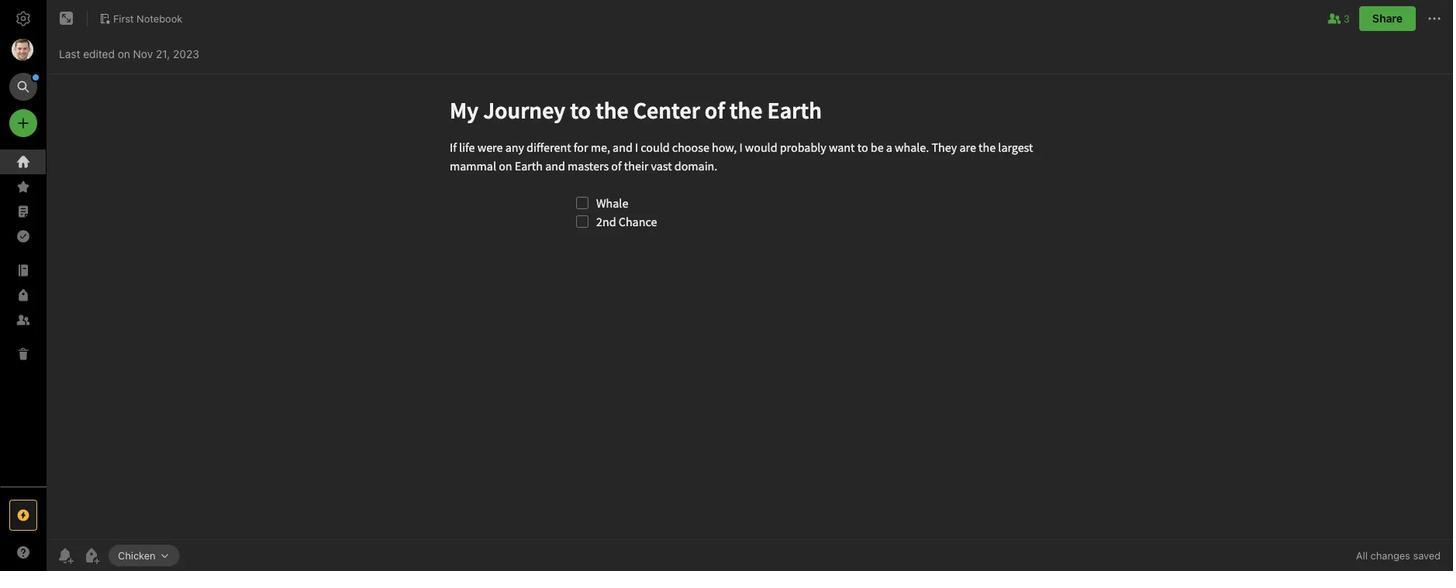 Task type: locate. For each thing, give the bounding box(es) containing it.
upgrade image
[[14, 506, 33, 525]]

chicken
[[118, 550, 156, 562]]

Account field
[[0, 34, 47, 65]]

changes
[[1371, 550, 1411, 562]]

all
[[1356, 550, 1368, 562]]

account image
[[12, 39, 33, 60]]

More actions field
[[1425, 6, 1444, 31]]

share
[[1373, 12, 1403, 25]]

Add tag field
[[184, 549, 300, 563]]

3
[[1344, 13, 1350, 24]]

home image
[[14, 153, 33, 171]]

last
[[59, 48, 80, 60]]

saved
[[1413, 550, 1441, 562]]

tree
[[0, 150, 47, 486]]

note window element
[[47, 0, 1453, 572]]

last edited on nov 21, 2023
[[59, 48, 199, 60]]

settings image
[[14, 9, 33, 28]]

WHAT'S NEW field
[[0, 541, 47, 565]]

chicken button
[[109, 545, 180, 567]]

first
[[113, 12, 134, 24]]

first notebook
[[113, 12, 182, 24]]

2023
[[173, 48, 199, 60]]

more actions image
[[1425, 9, 1444, 28]]



Task type: describe. For each thing, give the bounding box(es) containing it.
click to expand image
[[40, 543, 52, 561]]

Note Editor text field
[[47, 74, 1453, 540]]

21,
[[156, 48, 170, 60]]

on
[[118, 48, 130, 60]]

add a reminder image
[[56, 547, 74, 565]]

nov
[[133, 48, 153, 60]]

notebook
[[137, 12, 182, 24]]

expand note image
[[57, 9, 76, 28]]

share button
[[1359, 6, 1416, 31]]

edited
[[83, 48, 115, 60]]

3 button
[[1325, 9, 1350, 28]]

add tag image
[[82, 547, 101, 565]]

all changes saved
[[1356, 550, 1441, 562]]

first notebook button
[[94, 8, 188, 29]]

Chicken Tag actions field
[[156, 551, 170, 561]]



Task type: vqa. For each thing, say whether or not it's contained in the screenshot.
ACCOUNT icon
yes



